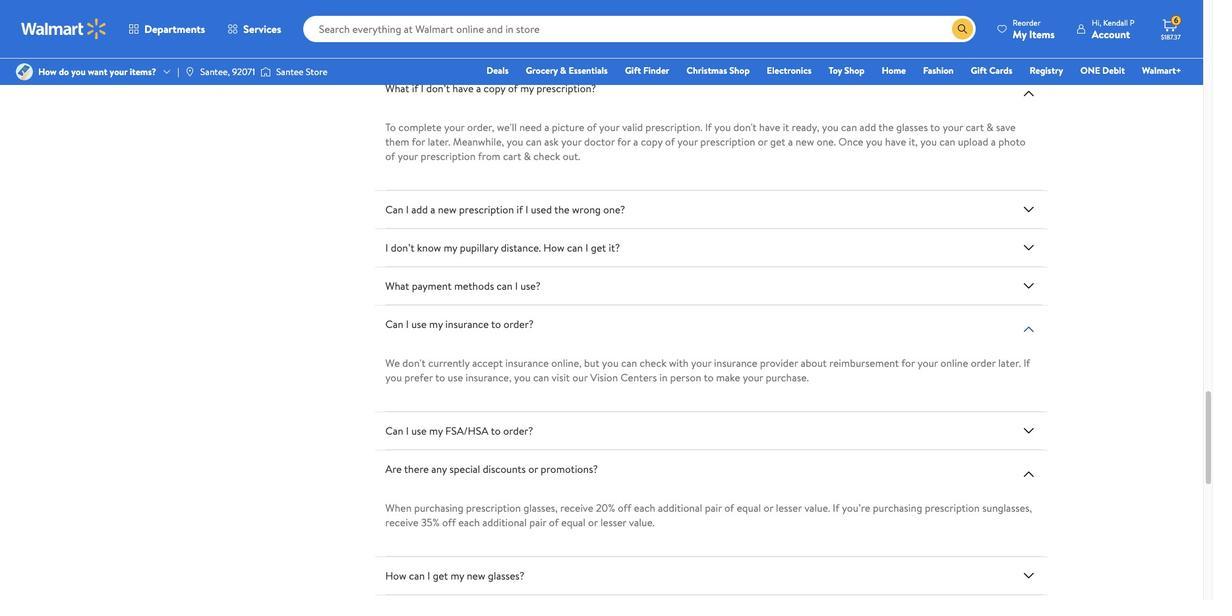 Task type: locate. For each thing, give the bounding box(es) containing it.
order,
[[467, 120, 495, 134]]

1 vertical spatial how
[[544, 241, 565, 255]]

to left complete
[[386, 120, 396, 134]]

equal
[[737, 501, 761, 516], [561, 516, 586, 530]]

0 horizontal spatial insurance
[[446, 317, 489, 332]]

get left it?
[[591, 241, 606, 255]]

purchasing right you're
[[873, 501, 923, 516]]

digital
[[550, 27, 578, 42]]

copy down deals link
[[484, 81, 506, 95]]

you left must
[[454, 13, 471, 27]]

1 vertical spatial pupillary
[[460, 241, 499, 255]]

save
[[996, 120, 1016, 134]]

0 vertical spatial it
[[493, 27, 500, 42]]

1 vertical spatial picture
[[552, 120, 585, 134]]

from
[[478, 149, 501, 163]]

lesser
[[776, 501, 802, 516], [601, 516, 627, 530]]

perfect
[[690, 27, 724, 42]]

to inside "to complete your order, we'll need a picture of your valid prescription. if you don't have it ready, you can add the glasses to your cart & save them for later.   meanwhile, you can ask your doctor for a copy of your prescription or get a new one. once you have it, you can upload a photo of your prescription from cart & check out."
[[386, 120, 396, 134]]

1 vertical spatial get
[[591, 241, 606, 255]]

grocery & essentials
[[526, 64, 608, 77]]

santee,
[[200, 65, 230, 78]]

1 vertical spatial what
[[386, 279, 410, 293]]

order? down 'use?'
[[504, 317, 534, 332]]

if right "visible."
[[805, 13, 812, 27]]

electronics link
[[761, 63, 818, 78]]

0 horizontal spatial pupillary
[[460, 241, 499, 255]]

use right must
[[514, 27, 530, 42]]

0 horizontal spatial how
[[38, 65, 57, 78]]

2 vertical spatial get
[[433, 569, 448, 583]]

reorder
[[1013, 17, 1041, 28]]

upload left save
[[958, 134, 989, 149]]

the right used at top left
[[555, 202, 570, 217]]

valid
[[622, 120, 643, 134]]

picture up grocery & essentials link
[[539, 13, 571, 27]]

insurance left visit
[[506, 356, 549, 370]]

if inside when purchasing prescription glasses, receive 20% off each additional pair of equal or lesser value.  if you're purchasing prescription sunglasses, receive 35% off each additional pair of equal or lesser value.
[[833, 501, 840, 516]]

2 can from the top
[[386, 317, 404, 332]]

if right prescription.
[[705, 120, 712, 134]]

1 order? from the top
[[504, 317, 534, 332]]

receive left 20% at the bottom of page
[[560, 501, 594, 516]]

can
[[448, 27, 464, 42], [842, 120, 857, 134], [526, 134, 542, 149], [940, 134, 956, 149], [567, 241, 583, 255], [497, 279, 513, 293], [621, 356, 637, 370], [533, 370, 549, 385], [409, 569, 425, 583]]

it inside to buy glasses, you must upload a picture of a current prescription with all the details visible.    if your prescription includes your pupillary distance, you can enter it or use our digital measurement tool for a perfect fit.
[[493, 27, 500, 42]]

have left it, on the right top
[[886, 134, 907, 149]]

fit.
[[726, 27, 739, 42]]

enter
[[466, 27, 491, 42]]

1 horizontal spatial gift
[[971, 64, 987, 77]]

my down payment
[[429, 317, 443, 332]]

pupillary left my
[[957, 13, 996, 27]]

pupillary up methods
[[460, 241, 499, 255]]

1 horizontal spatial value.
[[805, 501, 831, 516]]

need
[[520, 120, 542, 134]]

can i add a new prescription if i used the wrong one?
[[386, 202, 625, 217]]

your down complete
[[398, 149, 418, 163]]

later.
[[428, 134, 451, 149], [999, 356, 1021, 370]]

my
[[1013, 27, 1027, 41]]

know
[[417, 241, 441, 255]]

0 vertical spatial check
[[534, 149, 560, 163]]

reorder my items
[[1013, 17, 1055, 41]]

off right 35%
[[442, 516, 456, 530]]

one.
[[817, 134, 836, 149]]

includes
[[895, 13, 932, 27]]

use left the insurance,
[[448, 370, 463, 385]]

0 horizontal spatial value.
[[629, 516, 655, 530]]

1 horizontal spatial shop
[[845, 64, 865, 77]]

use down payment
[[412, 317, 427, 332]]

with
[[688, 13, 707, 27], [669, 356, 689, 370]]

value. left you're
[[805, 501, 831, 516]]

0 vertical spatial later.
[[428, 134, 451, 149]]

1 vertical spatial new
[[438, 202, 457, 217]]

if left used at top left
[[517, 202, 523, 217]]

can i add a new prescription if i used the wrong one? image
[[1021, 202, 1037, 217]]

don't inside "to complete your order, we'll need a picture of your valid prescription. if you don't have it ready, you can add the glasses to your cart & save them for later.   meanwhile, you can ask your doctor for a copy of your prescription or get a new one. once you have it, you can upload a photo of your prescription from cart & check out."
[[734, 120, 757, 134]]

what left payment
[[386, 279, 410, 293]]

 image
[[260, 65, 271, 78], [185, 67, 195, 77]]

$187.37
[[1162, 32, 1181, 42]]

picture inside "to complete your order, we'll need a picture of your valid prescription. if you don't have it ready, you can add the glasses to your cart & save them for later.   meanwhile, you can ask your doctor for a copy of your prescription or get a new one. once you have it, you can upload a photo of your prescription from cart & check out."
[[552, 120, 585, 134]]

to for to complete your order, we'll need a picture of your valid prescription. if you don't have it ready, you can add the glasses to your cart & save them for later.   meanwhile, you can ask your doctor for a copy of your prescription or get a new one. once you have it, you can upload a photo of your prescription from cart & check out.
[[386, 120, 396, 134]]

can i use my fsa/hsa to order?
[[386, 424, 533, 438]]

our inside we don't currently accept insurance online, but you can check with your insurance provider about reimbursement for your online order later.  if you prefer to use insurance, you can visit our vision centers in person to make your purchase.
[[573, 370, 588, 385]]

2 what from the top
[[386, 279, 410, 293]]

1 vertical spatial with
[[669, 356, 689, 370]]

upload
[[498, 13, 529, 27], [958, 134, 989, 149]]

0 vertical spatial with
[[688, 13, 707, 27]]

1 vertical spatial upload
[[958, 134, 989, 149]]

1 vertical spatial don't
[[391, 241, 415, 255]]

are
[[386, 462, 402, 477]]

gift finder
[[625, 64, 670, 77]]

2 purchasing from the left
[[873, 501, 923, 516]]

0 vertical spatial get
[[771, 134, 786, 149]]

new left glasses? on the left bottom
[[467, 569, 486, 583]]

if inside "to complete your order, we'll need a picture of your valid prescription. if you don't have it ready, you can add the glasses to your cart & save them for later.   meanwhile, you can ask your doctor for a copy of your prescription or get a new one. once you have it, you can upload a photo of your prescription from cart & check out."
[[705, 120, 712, 134]]

0 horizontal spatial each
[[459, 516, 480, 530]]

or
[[502, 27, 512, 42], [758, 134, 768, 149], [529, 462, 538, 477], [764, 501, 774, 516], [588, 516, 598, 530]]

for right reimbursement
[[902, 356, 915, 370]]

how for how do you want your items?
[[38, 65, 57, 78]]

1 horizontal spatial cart
[[966, 120, 984, 134]]

 image
[[16, 63, 33, 80]]

2 vertical spatial how
[[386, 569, 407, 583]]

kendall
[[1104, 17, 1129, 28]]

gift left finder
[[625, 64, 641, 77]]

make
[[716, 370, 741, 385]]

1 horizontal spatial add
[[860, 120, 877, 134]]

add inside "to complete your order, we'll need a picture of your valid prescription. if you don't have it ready, you can add the glasses to your cart & save them for later.   meanwhile, you can ask your doctor for a copy of your prescription or get a new one. once you have it, you can upload a photo of your prescription from cart & check out."
[[860, 120, 877, 134]]

ready,
[[792, 120, 820, 134]]

can down 35%
[[409, 569, 425, 583]]

0 horizontal spatial purchasing
[[414, 501, 464, 516]]

to right prefer
[[435, 370, 445, 385]]

0 vertical spatial picture
[[539, 13, 571, 27]]

our for but
[[573, 370, 588, 385]]

1 horizontal spatial glasses,
[[524, 501, 558, 516]]

shop right toy
[[845, 64, 865, 77]]

& up prescription?
[[560, 64, 567, 77]]

0 vertical spatial order?
[[504, 317, 534, 332]]

how
[[38, 65, 57, 78], [544, 241, 565, 255], [386, 569, 407, 583]]

get
[[771, 134, 786, 149], [591, 241, 606, 255], [433, 569, 448, 583]]

for right doctor
[[617, 134, 631, 149]]

check left "person"
[[640, 356, 667, 370]]

our for a
[[532, 27, 548, 42]]

do
[[59, 65, 69, 78]]

1 horizontal spatial check
[[640, 356, 667, 370]]

use inside to buy glasses, you must upload a picture of a current prescription with all the details visible.    if your prescription includes your pupillary distance, you can enter it or use our digital measurement tool for a perfect fit.
[[514, 27, 530, 42]]

0 horizontal spatial receive
[[386, 516, 419, 530]]

2 to from the top
[[386, 120, 396, 134]]

it left ready,
[[783, 120, 790, 134]]

insurance down what payment methods can i use?
[[446, 317, 489, 332]]

receive
[[560, 501, 594, 516], [386, 516, 419, 530]]

picture inside to buy glasses, you must upload a picture of a current prescription with all the details visible.    if your prescription includes your pupillary distance, you can enter it or use our digital measurement tool for a perfect fit.
[[539, 13, 571, 27]]

92071
[[232, 65, 255, 78]]

later. left the meanwhile,
[[428, 134, 451, 149]]

payment
[[412, 279, 452, 293]]

0 vertical spatial what
[[386, 81, 410, 95]]

1 what from the top
[[386, 81, 410, 95]]

1 vertical spatial copy
[[641, 134, 663, 149]]

my for insurance
[[429, 317, 443, 332]]

1 horizontal spatial each
[[634, 501, 656, 516]]

0 vertical spatial new
[[796, 134, 815, 149]]

1 horizontal spatial copy
[[641, 134, 663, 149]]

0 vertical spatial copy
[[484, 81, 506, 95]]

1 gift from the left
[[625, 64, 641, 77]]

each
[[634, 501, 656, 516], [459, 516, 480, 530]]

0 horizontal spatial glasses,
[[417, 13, 452, 27]]

0 vertical spatial to
[[386, 13, 396, 27]]

1 horizontal spatial pupillary
[[957, 13, 996, 27]]

don't left ready,
[[734, 120, 757, 134]]

prefer
[[405, 370, 433, 385]]

insurance,
[[466, 370, 512, 385]]

copy right doctor
[[641, 134, 663, 149]]

what up complete
[[386, 81, 410, 95]]

1 horizontal spatial insurance
[[506, 356, 549, 370]]

order? for can i use my fsa/hsa to order?
[[503, 424, 533, 438]]

methods
[[454, 279, 494, 293]]

1 vertical spatial if
[[517, 202, 523, 217]]

with inside to buy glasses, you must upload a picture of a current prescription with all the details visible.    if your prescription includes your pupillary distance, you can enter it or use our digital measurement tool for a perfect fit.
[[688, 13, 707, 27]]

1 vertical spatial check
[[640, 356, 667, 370]]

if left you're
[[833, 501, 840, 516]]

0 horizontal spatial if
[[412, 81, 418, 95]]

i
[[421, 81, 424, 95], [406, 202, 409, 217], [526, 202, 529, 217], [386, 241, 388, 255], [586, 241, 589, 255], [515, 279, 518, 293], [406, 317, 409, 332], [406, 424, 409, 438], [428, 569, 430, 583]]

new left one.
[[796, 134, 815, 149]]

purchasing
[[414, 501, 464, 516], [873, 501, 923, 516]]

1 vertical spatial later.
[[999, 356, 1021, 370]]

0 horizontal spatial it
[[493, 27, 500, 42]]

to left "buy" in the left of the page
[[386, 13, 396, 27]]

gift cards link
[[965, 63, 1019, 78]]

can i use my fsa/hsa to order? image
[[1021, 423, 1037, 439]]

2 horizontal spatial how
[[544, 241, 565, 255]]

home link
[[876, 63, 912, 78]]

off
[[618, 501, 632, 516], [442, 516, 456, 530]]

purchasing down any
[[414, 501, 464, 516]]

it
[[493, 27, 500, 42], [783, 120, 790, 134]]

with right in
[[669, 356, 689, 370]]

receive left 35%
[[386, 516, 419, 530]]

0 horizontal spatial our
[[532, 27, 548, 42]]

it right the enter
[[493, 27, 500, 42]]

0 horizontal spatial add
[[412, 202, 428, 217]]

of inside to buy glasses, you must upload a picture of a current prescription with all the details visible.    if your prescription includes your pupillary distance, you can enter it or use our digital measurement tool for a perfect fit.
[[574, 13, 584, 27]]

6
[[1174, 15, 1179, 26]]

0 horizontal spatial new
[[438, 202, 457, 217]]

2 shop from the left
[[845, 64, 865, 77]]

0 vertical spatial the
[[722, 13, 738, 27]]

0 vertical spatial &
[[560, 64, 567, 77]]

0 horizontal spatial &
[[524, 149, 531, 163]]

don't left know
[[391, 241, 415, 255]]

gift
[[625, 64, 641, 77], [971, 64, 987, 77]]

how do you want your items?
[[38, 65, 156, 78]]

used
[[531, 202, 552, 217]]

what for what if i don't have a copy of my prescription?
[[386, 81, 410, 95]]

upload right must
[[498, 13, 529, 27]]

with inside we don't currently accept insurance online, but you can check with your insurance provider about reimbursement for your online order later.  if you prefer to use insurance, you can visit our vision centers in person to make your purchase.
[[669, 356, 689, 370]]

0 horizontal spatial check
[[534, 149, 560, 163]]

check
[[534, 149, 560, 163], [640, 356, 667, 370]]

1 horizontal spatial purchasing
[[873, 501, 923, 516]]

order? up the discounts
[[503, 424, 533, 438]]

0 horizontal spatial cart
[[503, 149, 522, 163]]

measurement
[[581, 27, 643, 42]]

2 horizontal spatial get
[[771, 134, 786, 149]]

copy inside "to complete your order, we'll need a picture of your valid prescription. if you don't have it ready, you can add the glasses to your cart & save them for later.   meanwhile, you can ask your doctor for a copy of your prescription or get a new one. once you have it, you can upload a photo of your prescription from cart & check out."
[[641, 134, 663, 149]]

add up know
[[412, 202, 428, 217]]

to right fsa/hsa
[[491, 424, 501, 438]]

our inside to buy glasses, you must upload a picture of a current prescription with all the details visible.    if your prescription includes your pupillary distance, you can enter it or use our digital measurement tool for a perfect fit.
[[532, 27, 548, 42]]

1 horizontal spatial if
[[517, 202, 523, 217]]

0 vertical spatial upload
[[498, 13, 529, 27]]

1 horizontal spatial don't
[[426, 81, 450, 95]]

Search search field
[[303, 16, 976, 42]]

order? for can i use my insurance to order?
[[504, 317, 534, 332]]

1 horizontal spatial later.
[[999, 356, 1021, 370]]

get left ready,
[[771, 134, 786, 149]]

to inside to buy glasses, you must upload a picture of a current prescription with all the details visible.    if your prescription includes your pupillary distance, you can enter it or use our digital measurement tool for a perfect fit.
[[386, 13, 396, 27]]

1 vertical spatial don't
[[403, 356, 426, 370]]

a down deals link
[[476, 81, 481, 95]]

you right distance,
[[428, 27, 445, 42]]

grocery
[[526, 64, 558, 77]]

don't up complete
[[426, 81, 450, 95]]

for inside to buy glasses, you must upload a picture of a current prescription with all the details visible.    if your prescription includes your pupillary distance, you can enter it or use our digital measurement tool for a perfect fit.
[[666, 27, 680, 42]]

when purchasing prescription glasses, receive 20% off each additional pair of equal or lesser value.  if you're purchasing prescription sunglasses, receive 35% off each additional pair of equal or lesser value.
[[386, 501, 1032, 530]]

1 purchasing from the left
[[414, 501, 464, 516]]

insurance for to
[[446, 317, 489, 332]]

0 vertical spatial pupillary
[[957, 13, 996, 27]]

doctor
[[584, 134, 615, 149]]

2 horizontal spatial the
[[879, 120, 894, 134]]

gift for gift cards
[[971, 64, 987, 77]]

cards
[[990, 64, 1013, 77]]

shop
[[730, 64, 750, 77], [845, 64, 865, 77]]

to inside "to complete your order, we'll need a picture of your valid prescription. if you don't have it ready, you can add the glasses to your cart & save them for later.   meanwhile, you can ask your doctor for a copy of your prescription or get a new one. once you have it, you can upload a photo of your prescription from cart & check out."
[[931, 120, 941, 134]]

 image right 92071
[[260, 65, 271, 78]]

santee, 92071
[[200, 65, 255, 78]]

shop right christmas
[[730, 64, 750, 77]]

christmas shop
[[687, 64, 750, 77]]

for right them
[[412, 134, 425, 149]]

insurance
[[446, 317, 489, 332], [506, 356, 549, 370], [714, 356, 758, 370]]

copy
[[484, 81, 506, 95], [641, 134, 663, 149]]

gift left cards
[[971, 64, 987, 77]]

my for fsa/hsa
[[429, 424, 443, 438]]

visible.
[[772, 13, 802, 27]]

 image for santee, 92071
[[185, 67, 195, 77]]

glasses
[[897, 120, 928, 134]]

0 vertical spatial our
[[532, 27, 548, 42]]

if inside we don't currently accept insurance online, but you can check with your insurance provider about reimbursement for your online order later.  if you prefer to use insurance, you can visit our vision centers in person to make your purchase.
[[1024, 356, 1031, 370]]

shop for toy shop
[[845, 64, 865, 77]]

what
[[386, 81, 410, 95], [386, 279, 410, 293]]

0 horizontal spatial upload
[[498, 13, 529, 27]]

have
[[453, 81, 474, 95], [760, 120, 781, 134], [886, 134, 907, 149]]

to buy glasses, you must upload a picture of a current prescription with all the details visible.    if your prescription includes your pupillary distance, you can enter it or use our digital measurement tool for a perfect fit.
[[386, 13, 996, 42]]

1 can from the top
[[386, 202, 404, 217]]

glasses, inside to buy glasses, you must upload a picture of a current prescription with all the details visible.    if your prescription includes your pupillary distance, you can enter it or use our digital measurement tool for a perfect fit.
[[417, 13, 452, 27]]

your right "visible."
[[814, 13, 835, 27]]

can for can i use my fsa/hsa to order?
[[386, 424, 404, 438]]

your left order,
[[444, 120, 465, 134]]

can for can i add a new prescription if i used the wrong one?
[[386, 202, 404, 217]]

0 vertical spatial how
[[38, 65, 57, 78]]

grocery & essentials link
[[520, 63, 614, 78]]

|
[[177, 65, 179, 78]]

1 horizontal spatial the
[[722, 13, 738, 27]]

1 horizontal spatial don't
[[734, 120, 757, 134]]

order?
[[504, 317, 534, 332], [503, 424, 533, 438]]

1 vertical spatial can
[[386, 317, 404, 332]]

0 horizontal spatial  image
[[185, 67, 195, 77]]

2 horizontal spatial &
[[987, 120, 994, 134]]

shop for christmas shop
[[730, 64, 750, 77]]

1 vertical spatial to
[[386, 120, 396, 134]]

my left fsa/hsa
[[429, 424, 443, 438]]

use inside we don't currently accept insurance online, but you can check with your insurance provider about reimbursement for your online order later.  if you prefer to use insurance, you can visit our vision centers in person to make your purchase.
[[448, 370, 463, 385]]

our left digital on the top left of the page
[[532, 27, 548, 42]]

& left ask
[[524, 149, 531, 163]]

2 gift from the left
[[971, 64, 987, 77]]

0 vertical spatial glasses,
[[417, 13, 452, 27]]

cart right from
[[503, 149, 522, 163]]

or inside "to complete your order, we'll need a picture of your valid prescription. if you don't have it ready, you can add the glasses to your cart & save them for later.   meanwhile, you can ask your doctor for a copy of your prescription or get a new one. once you have it, you can upload a photo of your prescription from cart & check out."
[[758, 134, 768, 149]]

1 vertical spatial cart
[[503, 149, 522, 163]]

1 horizontal spatial receive
[[560, 501, 594, 516]]

0 vertical spatial don't
[[734, 120, 757, 134]]

2 horizontal spatial new
[[796, 134, 815, 149]]

walmart image
[[21, 18, 107, 40]]

insurance left provider
[[714, 356, 758, 370]]

services
[[243, 22, 281, 36]]

1 to from the top
[[386, 13, 396, 27]]

your right make
[[743, 370, 764, 385]]

can left the enter
[[448, 27, 464, 42]]

don't right we
[[403, 356, 426, 370]]

pupillary
[[957, 13, 996, 27], [460, 241, 499, 255]]

hi,
[[1092, 17, 1102, 28]]

the left glasses
[[879, 120, 894, 134]]

2 order? from the top
[[503, 424, 533, 438]]

special
[[450, 462, 480, 477]]

1 horizontal spatial upload
[[958, 134, 989, 149]]

our
[[532, 27, 548, 42], [573, 370, 588, 385]]

1 vertical spatial it
[[783, 120, 790, 134]]

prescription.
[[646, 120, 703, 134]]

1 horizontal spatial new
[[467, 569, 486, 583]]

2 vertical spatial can
[[386, 424, 404, 438]]

1 vertical spatial order?
[[503, 424, 533, 438]]

how for how can i get my new glasses?
[[386, 569, 407, 583]]

visit
[[552, 370, 570, 385]]

0 vertical spatial can
[[386, 202, 404, 217]]

picture up out.
[[552, 120, 585, 134]]

1 shop from the left
[[730, 64, 750, 77]]

with left all
[[688, 13, 707, 27]]

a left current
[[586, 13, 591, 27]]

1 vertical spatial glasses,
[[524, 501, 558, 516]]

1 vertical spatial the
[[879, 120, 894, 134]]

3 can from the top
[[386, 424, 404, 438]]

1 horizontal spatial it
[[783, 120, 790, 134]]

have left ready,
[[760, 120, 781, 134]]



Task type: describe. For each thing, give the bounding box(es) containing it.
a left perfect
[[682, 27, 687, 42]]

a up know
[[431, 202, 436, 217]]

christmas shop link
[[681, 63, 756, 78]]

0 vertical spatial if
[[412, 81, 418, 95]]

my left glasses? on the left bottom
[[451, 569, 464, 583]]

distance,
[[386, 27, 426, 42]]

accept
[[472, 356, 503, 370]]

to for to buy glasses, you must upload a picture of a current prescription with all the details visible.    if your prescription includes your pupillary distance, you can enter it or use our digital measurement tool for a perfect fit.
[[386, 13, 396, 27]]

you're
[[842, 501, 871, 516]]

new inside "to complete your order, we'll need a picture of your valid prescription. if you don't have it ready, you can add the glasses to your cart & save them for later.   meanwhile, you can ask your doctor for a copy of your prescription or get a new one. once you have it, you can upload a photo of your prescription from cart & check out."
[[796, 134, 815, 149]]

walmart+ link
[[1137, 63, 1188, 78]]

departments
[[144, 22, 205, 36]]

we don't currently accept insurance online, but you can check with your insurance provider about reimbursement for your online order later.  if you prefer to use insurance, you can visit our vision centers in person to make your purchase.
[[386, 356, 1031, 385]]

fsa/hsa
[[446, 424, 489, 438]]

walmart+
[[1143, 64, 1182, 77]]

out.
[[563, 149, 581, 163]]

don't inside we don't currently accept insurance online, but you can check with your insurance provider about reimbursement for your online order later.  if you prefer to use insurance, you can visit our vision centers in person to make your purchase.
[[403, 356, 426, 370]]

what if i don't have a copy of my prescription? image
[[1021, 86, 1037, 101]]

search icon image
[[958, 24, 968, 34]]

picture for upload
[[539, 13, 571, 27]]

your right glasses
[[943, 120, 964, 134]]

1 horizontal spatial have
[[760, 120, 781, 134]]

1 horizontal spatial off
[[618, 501, 632, 516]]

0 horizontal spatial lesser
[[601, 516, 627, 530]]

currently
[[428, 356, 470, 370]]

details
[[740, 13, 770, 27]]

can left it?
[[567, 241, 583, 255]]

but
[[584, 356, 600, 370]]

can right it, on the right top
[[940, 134, 956, 149]]

debit
[[1103, 64, 1125, 77]]

items
[[1030, 27, 1055, 41]]

0 horizontal spatial copy
[[484, 81, 506, 95]]

20%
[[596, 501, 615, 516]]

you left prefer
[[386, 370, 402, 385]]

departments button
[[117, 13, 216, 45]]

insurance for online,
[[506, 356, 549, 370]]

a left photo
[[991, 134, 996, 149]]

pupillary inside to buy glasses, you must upload a picture of a current prescription with all the details visible.    if your prescription includes your pupillary distance, you can enter it or use our digital measurement tool for a perfect fit.
[[957, 13, 996, 27]]

get inside "to complete your order, we'll need a picture of your valid prescription. if you don't have it ready, you can add the glasses to your cart & save them for later.   meanwhile, you can ask your doctor for a copy of your prescription or get a new one. once you have it, you can upload a photo of your prescription from cart & check out."
[[771, 134, 786, 149]]

toy
[[829, 64, 842, 77]]

0 horizontal spatial pair
[[530, 516, 547, 530]]

to up "accept"
[[491, 317, 501, 332]]

the inside to buy glasses, you must upload a picture of a current prescription with all the details visible.    if your prescription includes your pupillary distance, you can enter it or use our digital measurement tool for a perfect fit.
[[722, 13, 738, 27]]

i don't know my pupillary distance. how can i get it? image
[[1021, 240, 1037, 256]]

a right need
[[545, 120, 550, 134]]

you right from
[[507, 134, 524, 149]]

your right valid
[[678, 134, 698, 149]]

in
[[660, 370, 668, 385]]

what payment methods can i use?
[[386, 279, 541, 293]]

your left valid
[[599, 120, 620, 134]]

a left digital on the top left of the page
[[531, 13, 536, 27]]

essentials
[[569, 64, 608, 77]]

0 horizontal spatial additional
[[483, 516, 527, 530]]

about
[[801, 356, 827, 370]]

there
[[404, 462, 429, 477]]

wrong
[[572, 202, 601, 217]]

person
[[670, 370, 702, 385]]

0 horizontal spatial equal
[[561, 516, 586, 530]]

it inside "to complete your order, we'll need a picture of your valid prescription. if you don't have it ready, you can add the glasses to your cart & save them for later.   meanwhile, you can ask your doctor for a copy of your prescription or get a new one. once you have it, you can upload a photo of your prescription from cart & check out."
[[783, 120, 790, 134]]

1 horizontal spatial additional
[[658, 501, 703, 516]]

can right vision
[[621, 356, 637, 370]]

can right one.
[[842, 120, 857, 134]]

to complete your order, we'll need a picture of your valid prescription. if you don't have it ready, you can add the glasses to your cart & save them for later.   meanwhile, you can ask your doctor for a copy of your prescription or get a new one. once you have it, you can upload a photo of your prescription from cart & check out.
[[386, 120, 1026, 163]]

promotions?
[[541, 462, 598, 477]]

fashion
[[924, 64, 954, 77]]

buy
[[399, 13, 415, 27]]

a right doctor
[[634, 134, 639, 149]]

check inside we don't currently accept insurance online, but you can check with your insurance provider about reimbursement for your online order later.  if you prefer to use insurance, you can visit our vision centers in person to make your purchase.
[[640, 356, 667, 370]]

my down grocery
[[520, 81, 534, 95]]

store
[[306, 65, 328, 78]]

your right want on the top of page
[[110, 65, 128, 78]]

can left visit
[[533, 370, 549, 385]]

or inside to buy glasses, you must upload a picture of a current prescription with all the details visible.    if your prescription includes your pupillary distance, you can enter it or use our digital measurement tool for a perfect fit.
[[502, 27, 512, 42]]

you right the "once"
[[866, 134, 883, 149]]

deals
[[487, 64, 509, 77]]

1 horizontal spatial equal
[[737, 501, 761, 516]]

1 horizontal spatial &
[[560, 64, 567, 77]]

to left make
[[704, 370, 714, 385]]

you right the insurance,
[[514, 370, 531, 385]]

your right ask
[[561, 134, 582, 149]]

1 horizontal spatial pair
[[705, 501, 722, 516]]

 image for santee store
[[260, 65, 271, 78]]

2 vertical spatial &
[[524, 149, 531, 163]]

we
[[386, 356, 400, 370]]

my for pupillary
[[444, 241, 457, 255]]

you right the but
[[602, 356, 619, 370]]

use?
[[521, 279, 541, 293]]

one debit link
[[1075, 63, 1131, 78]]

online,
[[552, 356, 582, 370]]

online
[[941, 356, 969, 370]]

provider
[[760, 356, 798, 370]]

glasses, inside when purchasing prescription glasses, receive 20% off each additional pair of equal or lesser value.  if you're purchasing prescription sunglasses, receive 35% off each additional pair of equal or lesser value.
[[524, 501, 558, 516]]

purchase.
[[766, 370, 809, 385]]

use up there
[[412, 424, 427, 438]]

when
[[386, 501, 412, 516]]

it?
[[609, 241, 620, 255]]

later. inside "to complete your order, we'll need a picture of your valid prescription. if you don't have it ready, you can add the glasses to your cart & save them for later.   meanwhile, you can ask your doctor for a copy of your prescription or get a new one. once you have it, you can upload a photo of your prescription from cart & check out."
[[428, 134, 451, 149]]

2 vertical spatial new
[[467, 569, 486, 583]]

once
[[839, 134, 864, 149]]

upload inside to buy glasses, you must upload a picture of a current prescription with all the details visible.    if your prescription includes your pupillary distance, you can enter it or use our digital measurement tool for a perfect fit.
[[498, 13, 529, 27]]

one
[[1081, 64, 1101, 77]]

if inside to buy glasses, you must upload a picture of a current prescription with all the details visible.    if your prescription includes your pupillary distance, you can enter it or use our digital measurement tool for a perfect fit.
[[805, 13, 812, 27]]

0 horizontal spatial don't
[[391, 241, 415, 255]]

meanwhile,
[[453, 134, 504, 149]]

christmas
[[687, 64, 727, 77]]

gift for gift finder
[[625, 64, 641, 77]]

Walmart Site-Wide search field
[[303, 16, 976, 42]]

prescription?
[[537, 81, 596, 95]]

electronics
[[767, 64, 812, 77]]

you right do
[[71, 65, 86, 78]]

1 horizontal spatial get
[[591, 241, 606, 255]]

it,
[[909, 134, 918, 149]]

registry
[[1030, 64, 1064, 77]]

2 horizontal spatial insurance
[[714, 356, 758, 370]]

picture for need
[[552, 120, 585, 134]]

1 horizontal spatial lesser
[[776, 501, 802, 516]]

want
[[88, 65, 108, 78]]

can i use my insurance to order? image
[[1021, 322, 1037, 337]]

must
[[473, 13, 496, 27]]

gift cards
[[971, 64, 1013, 77]]

0 horizontal spatial get
[[433, 569, 448, 583]]

gift finder link
[[619, 63, 676, 78]]

your left make
[[691, 356, 712, 370]]

can inside to buy glasses, you must upload a picture of a current prescription with all the details visible.    if your prescription includes your pupillary distance, you can enter it or use our digital measurement tool for a perfect fit.
[[448, 27, 464, 42]]

1 vertical spatial add
[[412, 202, 428, 217]]

2 vertical spatial the
[[555, 202, 570, 217]]

glasses?
[[488, 569, 525, 583]]

can for can i use my insurance to order?
[[386, 317, 404, 332]]

you right prescription.
[[715, 120, 731, 134]]

a left one.
[[788, 134, 793, 149]]

santee store
[[276, 65, 328, 78]]

can left 'use?'
[[497, 279, 513, 293]]

you right it, on the right top
[[921, 134, 937, 149]]

can left ask
[[526, 134, 542, 149]]

distance.
[[501, 241, 541, 255]]

p
[[1130, 17, 1135, 28]]

35%
[[421, 516, 440, 530]]

how can i get my new glasses? image
[[1021, 568, 1037, 584]]

order
[[971, 356, 996, 370]]

your left search icon
[[934, 13, 955, 27]]

what if i don't have a copy of my prescription?
[[386, 81, 596, 95]]

your left online
[[918, 356, 938, 370]]

0 horizontal spatial off
[[442, 516, 456, 530]]

toy shop
[[829, 64, 865, 77]]

we'll
[[497, 120, 517, 134]]

registry link
[[1024, 63, 1070, 78]]

services button
[[216, 13, 293, 45]]

what for what payment methods can i use?
[[386, 279, 410, 293]]

are there any special discounts or promotions? image
[[1021, 467, 1037, 483]]

can i use my insurance to order?
[[386, 317, 534, 332]]

account
[[1092, 27, 1131, 41]]

items?
[[130, 65, 156, 78]]

check inside "to complete your order, we'll need a picture of your valid prescription. if you don't have it ready, you can add the glasses to your cart & save them for later.   meanwhile, you can ask your doctor for a copy of your prescription or get a new one. once you have it, you can upload a photo of your prescription from cart & check out."
[[534, 149, 560, 163]]

later. inside we don't currently accept insurance online, but you can check with your insurance provider about reimbursement for your online order later.  if you prefer to use insurance, you can visit our vision centers in person to make your purchase.
[[999, 356, 1021, 370]]

any
[[432, 462, 447, 477]]

2 horizontal spatial have
[[886, 134, 907, 149]]

6 $187.37
[[1162, 15, 1181, 42]]

the inside "to complete your order, we'll need a picture of your valid prescription. if you don't have it ready, you can add the glasses to your cart & save them for later.   meanwhile, you can ask your doctor for a copy of your prescription or get a new one. once you have it, you can upload a photo of your prescription from cart & check out."
[[879, 120, 894, 134]]

centers
[[621, 370, 657, 385]]

you right ready,
[[822, 120, 839, 134]]

0 horizontal spatial have
[[453, 81, 474, 95]]

hi, kendall p account
[[1092, 17, 1135, 41]]

for inside we don't currently accept insurance online, but you can check with your insurance provider about reimbursement for your online order later.  if you prefer to use insurance, you can visit our vision centers in person to make your purchase.
[[902, 356, 915, 370]]

what payment methods can i use? image
[[1021, 278, 1037, 294]]

toy shop link
[[823, 63, 871, 78]]

upload inside "to complete your order, we'll need a picture of your valid prescription. if you don't have it ready, you can add the glasses to your cart & save them for later.   meanwhile, you can ask your doctor for a copy of your prescription or get a new one. once you have it, you can upload a photo of your prescription from cart & check out."
[[958, 134, 989, 149]]

complete
[[399, 120, 442, 134]]



Task type: vqa. For each thing, say whether or not it's contained in the screenshot.
top our
yes



